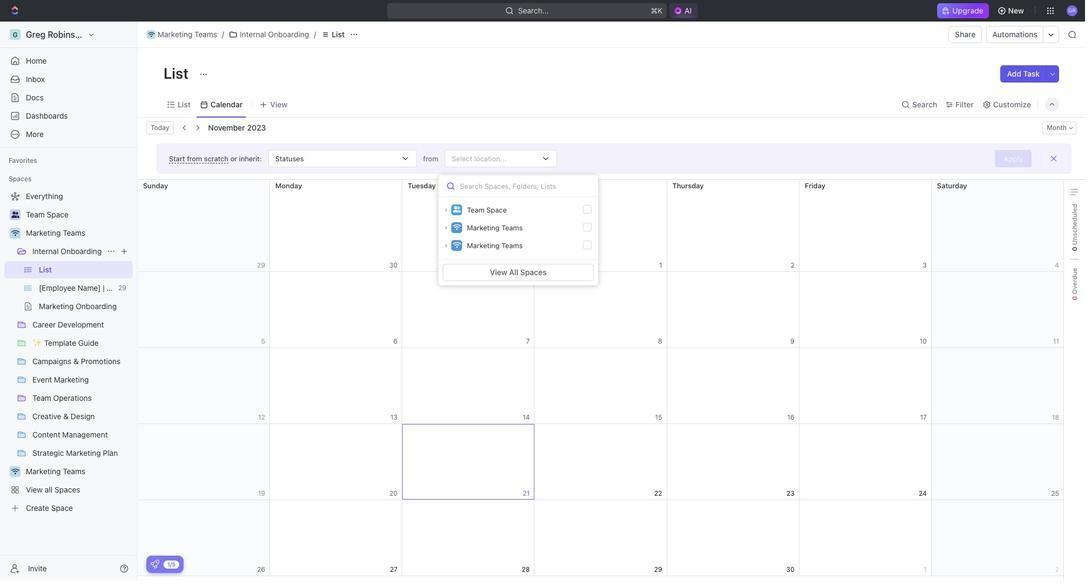 Task type: vqa. For each thing, say whether or not it's contained in the screenshot.
the bottom laptop code Icon
no



Task type: locate. For each thing, give the bounding box(es) containing it.
1 vertical spatial list
[[164, 64, 192, 82]]

internal onboarding
[[240, 30, 309, 39], [32, 247, 102, 256]]

spaces inside button
[[521, 268, 547, 277]]

onboarding inside sidebar navigation
[[61, 247, 102, 256]]

23
[[787, 490, 795, 498]]

or
[[230, 154, 237, 163]]

list
[[332, 30, 345, 39], [164, 64, 192, 82], [178, 100, 191, 109]]

spaces
[[9, 175, 32, 183], [521, 268, 547, 277]]

1 horizontal spatial spaces
[[521, 268, 547, 277]]

0 horizontal spatial wifi image
[[11, 230, 19, 237]]

search button
[[899, 97, 941, 112]]

1 vertical spatial internal onboarding link
[[32, 243, 103, 260]]

unscheduled
[[1071, 204, 1079, 247]]

1 vertical spatial internal
[[32, 247, 59, 256]]

tree
[[4, 188, 133, 517]]

marketing teams inside sidebar navigation
[[26, 228, 85, 238]]

1 horizontal spatial internal onboarding
[[240, 30, 309, 39]]

25
[[1052, 490, 1060, 498]]

1 horizontal spatial /
[[314, 30, 316, 39]]

22
[[655, 490, 663, 498]]

from
[[187, 154, 202, 163]]

26
[[257, 566, 265, 574]]

search
[[913, 100, 938, 109]]

1 vertical spatial marketing teams link
[[26, 225, 131, 242]]

row containing 21
[[138, 425, 1065, 501]]

5 row from the top
[[138, 501, 1065, 577]]

wifi image
[[453, 242, 461, 249]]

⌘k
[[651, 6, 663, 15]]

teams
[[195, 30, 217, 39], [502, 224, 523, 232], [63, 228, 85, 238], [502, 241, 523, 250]]

0 vertical spatial 0
[[1071, 247, 1079, 251]]

0 horizontal spatial list link
[[176, 97, 191, 112]]

automations button
[[988, 26, 1044, 43]]

1 vertical spatial onboarding
[[61, 247, 102, 256]]

onboarding checklist button element
[[151, 561, 159, 569]]

1 0 from the top
[[1071, 247, 1079, 251]]

spaces right all
[[521, 268, 547, 277]]

row
[[138, 180, 1065, 272], [138, 272, 1065, 348], [138, 348, 1065, 425], [138, 425, 1065, 501], [138, 501, 1065, 577]]

list link
[[318, 28, 348, 41], [176, 97, 191, 112]]

0 vertical spatial list link
[[318, 28, 348, 41]]

dashboards
[[26, 111, 68, 120]]

24
[[919, 490, 927, 498]]

sunday
[[143, 181, 168, 190]]

1 vertical spatial 0
[[1071, 296, 1079, 301]]

grid
[[137, 180, 1065, 582]]

0
[[1071, 247, 1079, 251], [1071, 296, 1079, 301]]

27
[[390, 566, 398, 574]]

1 horizontal spatial list link
[[318, 28, 348, 41]]

4 row from the top
[[138, 425, 1065, 501]]

marketing
[[158, 30, 193, 39], [467, 224, 500, 232], [26, 228, 61, 238], [467, 241, 500, 250]]

0 vertical spatial marketing teams link
[[144, 28, 220, 41]]

overdue
[[1071, 268, 1079, 296]]

inbox
[[26, 75, 45, 84]]

0 horizontal spatial internal onboarding
[[32, 247, 102, 256]]

1 vertical spatial internal onboarding
[[32, 247, 102, 256]]

internal
[[240, 30, 266, 39], [32, 247, 59, 256]]

friday
[[805, 181, 826, 190]]

0 vertical spatial internal onboarding link
[[226, 28, 312, 41]]

1 vertical spatial spaces
[[521, 268, 547, 277]]

new button
[[994, 2, 1031, 19]]

share button
[[949, 26, 983, 43]]

start from scratch link
[[169, 154, 229, 163]]

1 horizontal spatial marketing teams link
[[144, 28, 220, 41]]

/
[[222, 30, 224, 39], [314, 30, 316, 39]]

1 vertical spatial list link
[[176, 97, 191, 112]]

2 0 from the top
[[1071, 296, 1079, 301]]

0 horizontal spatial /
[[222, 30, 224, 39]]

21
[[523, 490, 530, 498]]

thursday
[[673, 181, 704, 190]]

grid containing sunday
[[137, 180, 1065, 582]]

marketing teams
[[158, 30, 217, 39], [467, 224, 523, 232], [26, 228, 85, 238], [467, 241, 523, 250]]

tree containing marketing teams
[[4, 188, 133, 517]]

start
[[169, 154, 185, 163]]

customize
[[994, 100, 1032, 109]]

upgrade link
[[938, 3, 989, 18]]

row containing 26
[[138, 501, 1065, 577]]

marketing teams link inside sidebar navigation
[[26, 225, 131, 242]]

onboarding checklist button image
[[151, 561, 159, 569]]

0 horizontal spatial spaces
[[9, 175, 32, 183]]

saturday
[[938, 181, 968, 190]]

view all spaces button
[[443, 264, 594, 281]]

upgrade
[[953, 6, 984, 15]]

tuesday
[[408, 181, 436, 190]]

wifi image inside tree
[[11, 230, 19, 237]]

0 vertical spatial internal
[[240, 30, 266, 39]]

spaces down favorites button
[[9, 175, 32, 183]]

0 horizontal spatial internal onboarding link
[[32, 243, 103, 260]]

add
[[1008, 69, 1022, 78]]

0 vertical spatial onboarding
[[268, 30, 309, 39]]

0 horizontal spatial onboarding
[[61, 247, 102, 256]]

1 horizontal spatial wifi image
[[148, 32, 155, 37]]

wifi image
[[148, 32, 155, 37], [453, 224, 461, 231], [11, 230, 19, 237]]

0 vertical spatial spaces
[[9, 175, 32, 183]]

0 horizontal spatial marketing teams link
[[26, 225, 131, 242]]

onboarding
[[268, 30, 309, 39], [61, 247, 102, 256]]

share
[[956, 30, 976, 39]]

1 row from the top
[[138, 180, 1065, 272]]

internal onboarding link
[[226, 28, 312, 41], [32, 243, 103, 260]]

internal onboarding inside tree
[[32, 247, 102, 256]]

0 horizontal spatial internal
[[32, 247, 59, 256]]

marketing teams link
[[144, 28, 220, 41], [26, 225, 131, 242]]



Task type: describe. For each thing, give the bounding box(es) containing it.
2 vertical spatial list
[[178, 100, 191, 109]]

favorites
[[9, 157, 37, 165]]

user group image
[[453, 207, 461, 213]]

3 row from the top
[[138, 348, 1065, 425]]

internal inside sidebar navigation
[[32, 247, 59, 256]]

2 / from the left
[[314, 30, 316, 39]]

0 for overdue
[[1071, 296, 1079, 301]]

29
[[654, 566, 663, 574]]

favorites button
[[4, 154, 41, 167]]

monday
[[276, 181, 302, 190]]

wifi image inside marketing teams 'link'
[[148, 32, 155, 37]]

tree inside sidebar navigation
[[4, 188, 133, 517]]

team space
[[467, 206, 507, 214]]

0 for unscheduled
[[1071, 247, 1079, 251]]

all
[[510, 268, 519, 277]]

invite
[[28, 564, 47, 573]]

home link
[[4, 52, 133, 70]]

docs
[[26, 93, 44, 102]]

calendar
[[211, 100, 243, 109]]

1 horizontal spatial internal
[[240, 30, 266, 39]]

2 horizontal spatial wifi image
[[453, 224, 461, 231]]

calendar link
[[208, 97, 243, 112]]

spaces inside sidebar navigation
[[9, 175, 32, 183]]

1 horizontal spatial internal onboarding link
[[226, 28, 312, 41]]

inbox link
[[4, 71, 133, 88]]

today button
[[146, 122, 174, 134]]

inherit:
[[239, 154, 262, 163]]

view all spaces
[[490, 268, 547, 277]]

1/5
[[167, 561, 176, 568]]

Search Spaces, Folders, Lists text field
[[439, 176, 598, 197]]

home
[[26, 56, 47, 65]]

view
[[490, 268, 508, 277]]

0 vertical spatial internal onboarding
[[240, 30, 309, 39]]

scratch
[[204, 154, 229, 163]]

dashboards link
[[4, 107, 133, 125]]

wednesday
[[540, 181, 579, 190]]

sidebar navigation
[[0, 22, 138, 582]]

team
[[467, 206, 485, 214]]

start from scratch or inherit:
[[169, 154, 262, 163]]

internal onboarding link inside sidebar navigation
[[32, 243, 103, 260]]

customize button
[[980, 97, 1035, 112]]

add task
[[1008, 69, 1040, 78]]

today
[[151, 124, 169, 132]]

search...
[[518, 6, 549, 15]]

space
[[487, 206, 507, 214]]

docs link
[[4, 89, 133, 106]]

new
[[1009, 6, 1025, 15]]

task
[[1024, 69, 1040, 78]]

30
[[787, 566, 795, 574]]

2 row from the top
[[138, 272, 1065, 348]]

28
[[522, 566, 530, 574]]

0 vertical spatial list
[[332, 30, 345, 39]]

automations
[[993, 30, 1038, 39]]

1 / from the left
[[222, 30, 224, 39]]

add task button
[[1001, 65, 1047, 83]]

teams inside sidebar navigation
[[63, 228, 85, 238]]

1 horizontal spatial onboarding
[[268, 30, 309, 39]]

marketing inside sidebar navigation
[[26, 228, 61, 238]]



